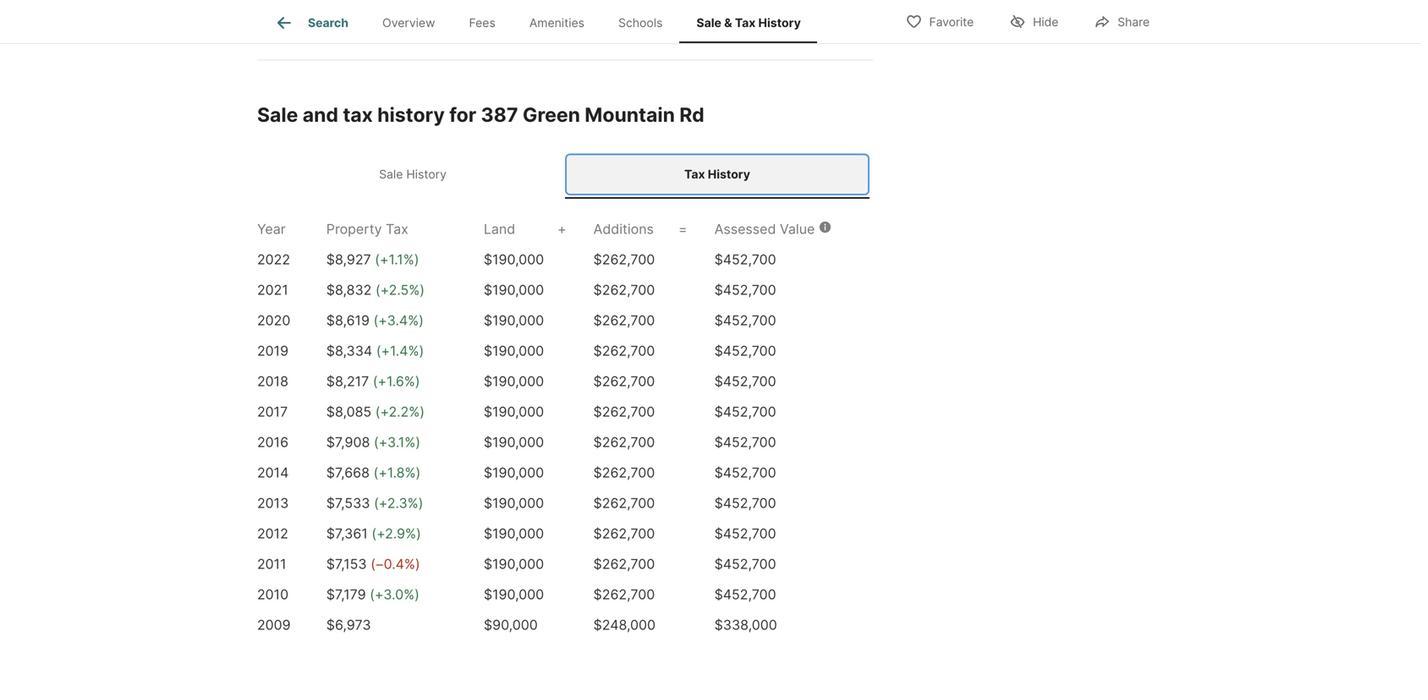 Task type: locate. For each thing, give the bounding box(es) containing it.
1 horizontal spatial tax
[[684, 167, 705, 181]]

$8,832
[[326, 282, 372, 298]]

0 vertical spatial tab list
[[257, 0, 831, 43]]

$262,700
[[594, 251, 655, 268], [594, 282, 655, 298], [594, 312, 655, 328], [594, 342, 655, 359], [594, 373, 655, 389], [594, 403, 655, 420], [594, 434, 655, 450], [594, 464, 655, 481], [594, 495, 655, 511], [594, 525, 655, 542], [594, 556, 655, 572], [594, 586, 655, 603]]

12 $262,700 from the top
[[594, 586, 655, 603]]

sale for sale history
[[379, 167, 403, 181]]

2 $190,000 from the top
[[484, 282, 544, 298]]

tax right &
[[735, 15, 756, 30]]

3 $262,700 from the top
[[594, 312, 655, 328]]

tax inside tab
[[735, 15, 756, 30]]

history right &
[[758, 15, 801, 30]]

7 $190,000 from the top
[[484, 434, 544, 450]]

11 $262,700 from the top
[[594, 556, 655, 572]]

&
[[724, 15, 732, 30]]

(+3.0%)
[[370, 586, 420, 603]]

$262,700 for (+2.9%)
[[594, 525, 655, 542]]

search link
[[274, 13, 349, 33]]

7 $452,700 from the top
[[714, 434, 776, 450]]

2 tab list from the top
[[257, 150, 873, 199]]

9 $452,700 from the top
[[714, 495, 776, 511]]

rd
[[680, 103, 704, 126]]

$338,000
[[714, 617, 777, 633]]

1 tab list from the top
[[257, 0, 831, 43]]

$8,927 (+1.1%)
[[326, 251, 419, 268]]

1 horizontal spatial history
[[708, 167, 750, 181]]

$452,700 for $7,668 (+1.8%)
[[714, 464, 776, 481]]

$262,700 for (+2.3%)
[[594, 495, 655, 511]]

overview tab
[[365, 3, 452, 43]]

$190,000 for $7,361 (+2.9%)
[[484, 525, 544, 542]]

history for tax history
[[708, 167, 750, 181]]

2 horizontal spatial history
[[758, 15, 801, 30]]

2 $452,700 from the top
[[714, 282, 776, 298]]

5 $190,000 from the top
[[484, 373, 544, 389]]

$7,668
[[326, 464, 370, 481]]

favorite
[[929, 15, 974, 29]]

$190,000 for $8,832 (+2.5%)
[[484, 282, 544, 298]]

0 horizontal spatial tax
[[386, 221, 408, 237]]

amenities tab
[[512, 3, 602, 43]]

1 $452,700 from the top
[[714, 251, 776, 268]]

share
[[1118, 15, 1150, 29]]

2 $262,700 from the top
[[594, 282, 655, 298]]

$452,700
[[714, 251, 776, 268], [714, 282, 776, 298], [714, 312, 776, 328], [714, 342, 776, 359], [714, 373, 776, 389], [714, 403, 776, 420], [714, 434, 776, 450], [714, 464, 776, 481], [714, 495, 776, 511], [714, 525, 776, 542], [714, 556, 776, 572], [714, 586, 776, 603]]

0 vertical spatial sale
[[697, 15, 722, 30]]

sale up property tax on the left of the page
[[379, 167, 403, 181]]

2009
[[257, 617, 291, 633]]

4 $190,000 from the top
[[484, 342, 544, 359]]

$6,973
[[326, 617, 371, 633]]

$452,700 for $8,927 (+1.1%)
[[714, 251, 776, 268]]

1 $190,000 from the top
[[484, 251, 544, 268]]

(+1.6%)
[[373, 373, 420, 389]]

10 $262,700 from the top
[[594, 525, 655, 542]]

tab list containing sale history
[[257, 150, 873, 199]]

2014
[[257, 464, 289, 481]]

$7,361
[[326, 525, 368, 542]]

=
[[679, 221, 687, 237]]

tab list
[[257, 0, 831, 43], [257, 150, 873, 199]]

0 horizontal spatial sale
[[257, 103, 298, 126]]

1 vertical spatial tax
[[684, 167, 705, 181]]

value
[[780, 221, 815, 237]]

sale inside tab
[[697, 15, 722, 30]]

amenities
[[529, 15, 585, 30]]

3 $190,000 from the top
[[484, 312, 544, 328]]

$248,000
[[594, 617, 656, 633]]

5 $452,700 from the top
[[714, 373, 776, 389]]

sale inside tab
[[379, 167, 403, 181]]

1 $262,700 from the top
[[594, 251, 655, 268]]

7 $262,700 from the top
[[594, 434, 655, 450]]

3 $452,700 from the top
[[714, 312, 776, 328]]

$452,700 for $8,334 (+1.4%)
[[714, 342, 776, 359]]

$262,700 for (−0.4%)
[[594, 556, 655, 572]]

tax up the '(+1.1%)'
[[386, 221, 408, 237]]

2018
[[257, 373, 288, 389]]

1 horizontal spatial sale
[[379, 167, 403, 181]]

10 $452,700 from the top
[[714, 525, 776, 542]]

history up assessed
[[708, 167, 750, 181]]

history
[[758, 15, 801, 30], [406, 167, 447, 181], [708, 167, 750, 181]]

4 $452,700 from the top
[[714, 342, 776, 359]]

sale left &
[[697, 15, 722, 30]]

$7,361 (+2.9%)
[[326, 525, 421, 542]]

$452,700 for $8,085 (+2.2%)
[[714, 403, 776, 420]]

(+3.4%)
[[373, 312, 424, 328]]

for
[[449, 103, 476, 126]]

$7,533
[[326, 495, 370, 511]]

assessed
[[714, 221, 776, 237]]

hide button
[[995, 4, 1073, 38]]

2 horizontal spatial sale
[[697, 15, 722, 30]]

2 vertical spatial tax
[[386, 221, 408, 237]]

1 vertical spatial tab list
[[257, 150, 873, 199]]

8 $452,700 from the top
[[714, 464, 776, 481]]

5 $262,700 from the top
[[594, 373, 655, 389]]

$8,619
[[326, 312, 370, 328]]

2 vertical spatial sale
[[379, 167, 403, 181]]

$190,000
[[484, 251, 544, 268], [484, 282, 544, 298], [484, 312, 544, 328], [484, 342, 544, 359], [484, 373, 544, 389], [484, 403, 544, 420], [484, 434, 544, 450], [484, 464, 544, 481], [484, 495, 544, 511], [484, 525, 544, 542], [484, 556, 544, 572], [484, 586, 544, 603]]

2019
[[257, 342, 289, 359]]

8 $190,000 from the top
[[484, 464, 544, 481]]

6 $452,700 from the top
[[714, 403, 776, 420]]

green
[[523, 103, 580, 126]]

$262,700 for (+3.1%)
[[594, 434, 655, 450]]

8 $262,700 from the top
[[594, 464, 655, 481]]

share button
[[1080, 4, 1164, 38]]

$7,533 (+2.3%)
[[326, 495, 423, 511]]

hide
[[1033, 15, 1059, 29]]

6 $262,700 from the top
[[594, 403, 655, 420]]

0 vertical spatial tax
[[735, 15, 756, 30]]

sale history
[[379, 167, 447, 181]]

$190,000 for $8,619 (+3.4%)
[[484, 312, 544, 328]]

sale left and at the left top of the page
[[257, 103, 298, 126]]

1 vertical spatial sale
[[257, 103, 298, 126]]

$190,000 for $7,153 (−0.4%)
[[484, 556, 544, 572]]

$8,217 (+1.6%)
[[326, 373, 420, 389]]

0 horizontal spatial history
[[406, 167, 447, 181]]

tax up =
[[684, 167, 705, 181]]

2017
[[257, 403, 288, 420]]

4 $262,700 from the top
[[594, 342, 655, 359]]

9 $190,000 from the top
[[484, 495, 544, 511]]

11 $190,000 from the top
[[484, 556, 544, 572]]

$452,700 for $8,619 (+3.4%)
[[714, 312, 776, 328]]

favorite button
[[891, 4, 988, 38]]

2 horizontal spatial tax
[[735, 15, 756, 30]]

(+2.3%)
[[374, 495, 423, 511]]

$262,700 for (+1.6%)
[[594, 373, 655, 389]]

9 $262,700 from the top
[[594, 495, 655, 511]]

$8,927
[[326, 251, 371, 268]]

2022
[[257, 251, 290, 268]]

$190,000 for $7,908 (+3.1%)
[[484, 434, 544, 450]]

sale and tax history for 387 green mountain rd
[[257, 103, 704, 126]]

tax
[[735, 15, 756, 30], [684, 167, 705, 181], [386, 221, 408, 237]]

12 $452,700 from the top
[[714, 586, 776, 603]]

history
[[377, 103, 445, 126]]

11 $452,700 from the top
[[714, 556, 776, 572]]

and
[[303, 103, 338, 126]]

6 $190,000 from the top
[[484, 403, 544, 420]]

additions
[[594, 221, 654, 237]]

$262,700 for (+1.4%)
[[594, 342, 655, 359]]

history down history
[[406, 167, 447, 181]]

sale
[[697, 15, 722, 30], [257, 103, 298, 126], [379, 167, 403, 181]]

10 $190,000 from the top
[[484, 525, 544, 542]]

12 $190,000 from the top
[[484, 586, 544, 603]]



Task type: describe. For each thing, give the bounding box(es) containing it.
$7,153 (−0.4%)
[[326, 556, 420, 572]]

$262,700 for (+3.0%)
[[594, 586, 655, 603]]

$190,000 for $7,179 (+3.0%)
[[484, 586, 544, 603]]

$262,700 for (+1.8%)
[[594, 464, 655, 481]]

$452,700 for $7,361 (+2.9%)
[[714, 525, 776, 542]]

(+2.9%)
[[372, 525, 421, 542]]

2020
[[257, 312, 290, 328]]

history inside tab
[[758, 15, 801, 30]]

mountain
[[585, 103, 675, 126]]

schools
[[618, 15, 663, 30]]

$262,700 for (+3.4%)
[[594, 312, 655, 328]]

land
[[484, 221, 515, 237]]

sale & tax history
[[697, 15, 801, 30]]

$7,179 (+3.0%)
[[326, 586, 420, 603]]

overview
[[382, 15, 435, 30]]

$8,334 (+1.4%)
[[326, 342, 424, 359]]

sale for sale and tax history for 387 green mountain rd
[[257, 103, 298, 126]]

sale for sale & tax history
[[697, 15, 722, 30]]

sale & tax history tab
[[680, 3, 818, 43]]

387
[[481, 103, 518, 126]]

$190,000 for $8,334 (+1.4%)
[[484, 342, 544, 359]]

tax history tab
[[565, 153, 870, 195]]

tax history
[[684, 167, 750, 181]]

2011
[[257, 556, 286, 572]]

history for sale history
[[406, 167, 447, 181]]

$7,179
[[326, 586, 366, 603]]

2013
[[257, 495, 289, 511]]

$8,217
[[326, 373, 369, 389]]

$190,000 for $8,085 (+2.2%)
[[484, 403, 544, 420]]

2010
[[257, 586, 289, 603]]

$8,334
[[326, 342, 372, 359]]

fees tab
[[452, 3, 512, 43]]

$90,000
[[484, 617, 538, 633]]

(+2.2%)
[[375, 403, 425, 420]]

$190,000 for $7,668 (+1.8%)
[[484, 464, 544, 481]]

$8,832 (+2.5%)
[[326, 282, 425, 298]]

$8,085 (+2.2%)
[[326, 403, 425, 420]]

$452,700 for $7,153 (−0.4%)
[[714, 556, 776, 572]]

tax
[[343, 103, 373, 126]]

$8,085
[[326, 403, 372, 420]]

(+1.1%)
[[375, 251, 419, 268]]

$7,908
[[326, 434, 370, 450]]

$262,700 for (+2.2%)
[[594, 403, 655, 420]]

+
[[558, 221, 566, 237]]

$452,700 for $8,832 (+2.5%)
[[714, 282, 776, 298]]

$190,000 for $8,217 (+1.6%)
[[484, 373, 544, 389]]

$452,700 for $7,533 (+2.3%)
[[714, 495, 776, 511]]

tax inside tab
[[684, 167, 705, 181]]

2021
[[257, 282, 288, 298]]

$262,700 for (+2.5%)
[[594, 282, 655, 298]]

$190,000 for $7,533 (+2.3%)
[[484, 495, 544, 511]]

2016
[[257, 434, 289, 450]]

$452,700 for $7,179 (+3.0%)
[[714, 586, 776, 603]]

$7,153
[[326, 556, 367, 572]]

$452,700 for $8,217 (+1.6%)
[[714, 373, 776, 389]]

$262,700 for (+1.1%)
[[594, 251, 655, 268]]

year
[[257, 221, 286, 237]]

(+3.1%)
[[374, 434, 421, 450]]

$7,908 (+3.1%)
[[326, 434, 421, 450]]

(+1.8%)
[[374, 464, 421, 481]]

property
[[326, 221, 382, 237]]

sale history tab
[[261, 153, 565, 195]]

tab list containing search
[[257, 0, 831, 43]]

$190,000 for $8,927 (+1.1%)
[[484, 251, 544, 268]]

(+2.5%)
[[375, 282, 425, 298]]

schools tab
[[602, 3, 680, 43]]

2012
[[257, 525, 288, 542]]

fees
[[469, 15, 496, 30]]

$8,619 (+3.4%)
[[326, 312, 424, 328]]

$452,700 for $7,908 (+3.1%)
[[714, 434, 776, 450]]

$7,668 (+1.8%)
[[326, 464, 421, 481]]

search
[[308, 15, 349, 30]]

assessed value
[[714, 221, 815, 237]]

property tax
[[326, 221, 408, 237]]

(−0.4%)
[[371, 556, 420, 572]]

(+1.4%)
[[376, 342, 424, 359]]



Task type: vqa. For each thing, say whether or not it's contained in the screenshot.


